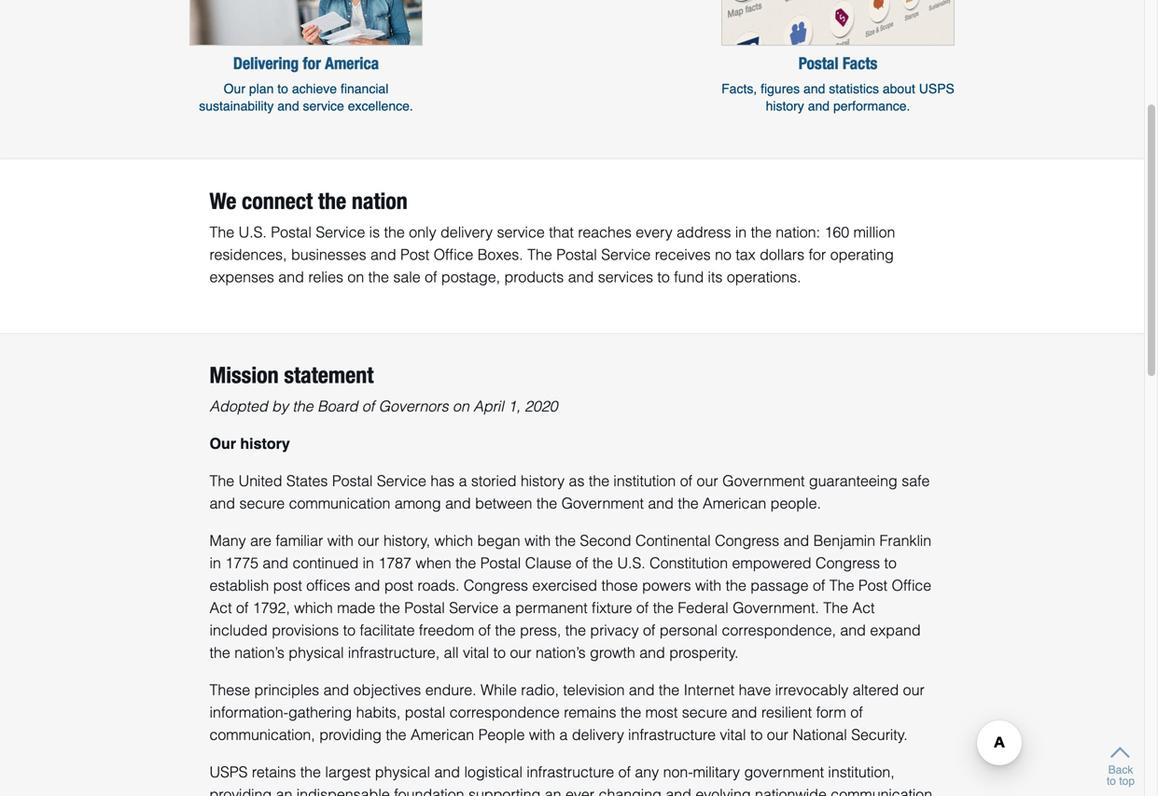 Task type: vqa. For each thing, say whether or not it's contained in the screenshot.
the right during
no



Task type: locate. For each thing, give the bounding box(es) containing it.
1 horizontal spatial providing
[[319, 726, 382, 743]]

0 vertical spatial service
[[303, 98, 344, 113]]

in down many
[[210, 554, 221, 571]]

franklin
[[880, 532, 932, 549]]

providing inside these principles and objectives endure. while radio, television and the internet have irrevocably altered our information-gathering habits, postal correspondence remains the most secure and resilient form of communication, providing the american people with a delivery infrastructure vital to our national security.
[[319, 726, 382, 743]]

resilient
[[761, 704, 812, 721]]

our
[[697, 472, 718, 489], [358, 532, 379, 549], [510, 644, 532, 661], [903, 681, 925, 698], [767, 726, 789, 743]]

reaches
[[578, 224, 632, 241]]

government down as
[[561, 495, 644, 512]]

0 vertical spatial providing
[[319, 726, 382, 743]]

history down the "figures"
[[766, 98, 804, 113]]

on left april
[[453, 397, 469, 415]]

0 vertical spatial government
[[722, 472, 805, 489]]

0 horizontal spatial vital
[[463, 644, 489, 661]]

2 vertical spatial congress
[[464, 577, 528, 594]]

the down 'included'
[[210, 644, 230, 661]]

american inside the united states postal service has a storied history as the institution of our government guaranteeing safe and secure communication among and between the government and the american people.
[[703, 495, 766, 512]]

2 horizontal spatial history
[[766, 98, 804, 113]]

correspondence
[[450, 704, 560, 721]]

the
[[210, 224, 234, 241], [527, 246, 552, 263], [210, 472, 234, 489], [829, 577, 854, 594], [823, 599, 848, 616]]

sustainability
[[199, 98, 274, 113]]

postal up communication
[[332, 472, 373, 489]]

0 horizontal spatial act
[[210, 599, 232, 616]]

post
[[273, 577, 302, 594], [384, 577, 413, 594]]

its
[[708, 268, 723, 286]]

postal down the that
[[556, 246, 597, 263]]

0 horizontal spatial post
[[273, 577, 302, 594]]

excellence.
[[348, 98, 413, 113]]

1 horizontal spatial service
[[497, 224, 545, 241]]

the left united
[[210, 472, 234, 489]]

0 horizontal spatial post
[[400, 246, 429, 263]]

nation's down 'included'
[[234, 644, 284, 661]]

of right institution
[[680, 472, 693, 489]]

sale
[[393, 268, 421, 286]]

2 horizontal spatial congress
[[816, 554, 880, 571]]

with
[[327, 532, 354, 549], [525, 532, 551, 549], [695, 577, 722, 594], [529, 726, 555, 743]]

1 horizontal spatial nation's
[[536, 644, 586, 661]]

act up 'included'
[[210, 599, 232, 616]]

delivery
[[440, 224, 493, 241], [572, 726, 624, 743]]

clause
[[525, 554, 572, 571]]

the down we
[[210, 224, 234, 241]]

post down "1787"
[[384, 577, 413, 594]]

a inside these principles and objectives endure. while radio, television and the internet have irrevocably altered our information-gathering habits, postal correspondence remains the most secure and resilient form of communication, providing the american people with a delivery infrastructure vital to our national security.
[[559, 726, 568, 743]]

million
[[854, 224, 895, 241]]

1 horizontal spatial u.s.
[[617, 554, 646, 571]]

national
[[793, 726, 847, 743]]

and down achieve
[[277, 98, 299, 113]]

permanent
[[515, 599, 588, 616]]

0 horizontal spatial infrastructure
[[527, 763, 614, 781]]

the right by
[[292, 397, 313, 415]]

u.s. inside we connect the nation the u.s. postal service is the only delivery service that reaches every address in the nation: 160 million residences, businesses and post office boxes. the postal service receives no tax dollars for operating expenses and relies on the sale of postage, products and services to fund its operations.
[[239, 224, 267, 241]]

an down retains
[[276, 786, 292, 796]]

usps
[[919, 81, 955, 96], [210, 763, 248, 781]]

1 vertical spatial post
[[858, 577, 888, 594]]

providing
[[319, 726, 382, 743], [210, 786, 272, 796]]

for
[[303, 53, 321, 73], [809, 246, 826, 263]]

act up expand
[[852, 599, 875, 616]]

supporting
[[468, 786, 541, 796]]

1775
[[225, 554, 258, 571]]

2 horizontal spatial in
[[735, 224, 747, 241]]

vital inside many are familiar with our history, which began with the second continental congress and benjamin franklin in 1775 and continued in 1787 when the postal clause of the u.s. constitution empowered congress to establish post offices and post roads. congress exercised those powers with the passage of the post office act of 1792, which made the postal service a permanent fixture of the federal government. the act included provisions to facilitate freedom of the press, the privacy of personal correspondence, and expand the nation's physical infrastructure, all vital to our nation's growth and prosperity.
[[463, 644, 489, 661]]

the left the sale
[[368, 268, 389, 286]]

the inside the united states postal service has a storied history as the institution of our government guaranteeing safe and secure communication among and between the government and the american people.
[[210, 472, 234, 489]]

and down statistics
[[808, 98, 830, 113]]

1 vertical spatial delivery
[[572, 726, 624, 743]]

1 horizontal spatial government
[[722, 472, 805, 489]]

history for postal
[[766, 98, 804, 113]]

to up while
[[493, 644, 506, 661]]

our
[[224, 81, 245, 96], [210, 435, 236, 452]]

services
[[598, 268, 653, 286]]

u.s. up those
[[617, 554, 646, 571]]

which
[[434, 532, 473, 549], [294, 599, 333, 616]]

service inside we connect the nation the u.s. postal service is the only delivery service that reaches every address in the nation: 160 million residences, businesses and post office boxes. the postal service receives no tax dollars for operating expenses and relies on the sale of postage, products and services to fund its operations.
[[497, 224, 545, 241]]

offices
[[306, 577, 350, 594]]

1 vertical spatial on
[[453, 397, 469, 415]]

and right the "figures"
[[804, 81, 825, 96]]

0 vertical spatial delivery
[[440, 224, 493, 241]]

to down resilient
[[750, 726, 763, 743]]

we
[[210, 188, 236, 214]]

1 horizontal spatial office
[[892, 577, 932, 594]]

0 vertical spatial for
[[303, 53, 321, 73]]

0 vertical spatial u.s.
[[239, 224, 267, 241]]

0 horizontal spatial providing
[[210, 786, 272, 796]]

0 horizontal spatial delivery
[[440, 224, 493, 241]]

in up tax
[[735, 224, 747, 241]]

infrastructure inside these principles and objectives endure. while radio, television and the internet have irrevocably altered our information-gathering habits, postal correspondence remains the most secure and resilient form of communication, providing the american people with a delivery infrastructure vital to our national security.
[[628, 726, 716, 743]]

0 horizontal spatial usps
[[210, 763, 248, 781]]

0 vertical spatial a
[[459, 472, 467, 489]]

postal
[[405, 704, 445, 721]]

1 horizontal spatial american
[[703, 495, 766, 512]]

which up the "provisions"
[[294, 599, 333, 616]]

1 horizontal spatial on
[[453, 397, 469, 415]]

congress up "empowered"
[[715, 532, 779, 549]]

1 horizontal spatial usps
[[919, 81, 955, 96]]

1 horizontal spatial physical
[[375, 763, 430, 781]]

1 horizontal spatial act
[[852, 599, 875, 616]]

service up businesses
[[316, 224, 365, 241]]

1 vertical spatial providing
[[210, 786, 272, 796]]

and down are
[[263, 554, 288, 571]]

0 horizontal spatial american
[[411, 726, 474, 743]]

0 horizontal spatial history
[[240, 435, 290, 452]]

american left the people.
[[703, 495, 766, 512]]

office inside many are familiar with our history, which began with the second continental congress and benjamin franklin in 1775 and continued in 1787 when the postal clause of the u.s. constitution empowered congress to establish post offices and post roads. congress exercised those powers with the passage of the post office act of 1792, which made the postal service a permanent fixture of the federal government. the act included provisions to facilitate freedom of the press, the privacy of personal correspondence, and expand the nation's physical infrastructure, all vital to our nation's growth and prosperity.
[[892, 577, 932, 594]]

usps left retains
[[210, 763, 248, 781]]

1 vertical spatial office
[[892, 577, 932, 594]]

1 horizontal spatial a
[[503, 599, 511, 616]]

the up products
[[527, 246, 552, 263]]

are
[[250, 532, 271, 549]]

1 an from the left
[[276, 786, 292, 796]]

of right form
[[850, 704, 863, 721]]

1 horizontal spatial an
[[545, 786, 561, 796]]

0 horizontal spatial an
[[276, 786, 292, 796]]

1 vertical spatial congress
[[816, 554, 880, 571]]

states
[[286, 472, 328, 489]]

personal
[[660, 621, 718, 639]]

1 vertical spatial service
[[497, 224, 545, 241]]

an
[[276, 786, 292, 796], [545, 786, 561, 796]]

vital
[[463, 644, 489, 661], [720, 726, 746, 743]]

u.s. up residences,
[[239, 224, 267, 241]]

the
[[318, 188, 346, 214], [384, 224, 405, 241], [751, 224, 772, 241], [368, 268, 389, 286], [292, 397, 313, 415], [589, 472, 610, 489], [536, 495, 557, 512], [678, 495, 699, 512], [555, 532, 576, 549], [455, 554, 476, 571], [592, 554, 613, 571], [726, 577, 746, 594], [379, 599, 400, 616], [653, 599, 674, 616], [495, 621, 516, 639], [565, 621, 586, 639], [210, 644, 230, 661], [659, 681, 680, 698], [621, 704, 641, 721], [386, 726, 406, 743], [300, 763, 321, 781]]

service down achieve
[[303, 98, 344, 113]]

1 horizontal spatial infrastructure
[[628, 726, 716, 743]]

service
[[303, 98, 344, 113], [497, 224, 545, 241]]

of right privacy
[[643, 621, 655, 639]]

office down franklin
[[892, 577, 932, 594]]

1 horizontal spatial which
[[434, 532, 473, 549]]

1 vertical spatial which
[[294, 599, 333, 616]]

160
[[824, 224, 849, 241]]

to inside we connect the nation the u.s. postal service is the only delivery service that reaches every address in the nation: 160 million residences, businesses and post office boxes. the postal service receives no tax dollars for operating expenses and relies on the sale of postage, products and services to fund its operations.
[[657, 268, 670, 286]]

with inside these principles and objectives endure. while radio, television and the internet have irrevocably altered our information-gathering habits, postal correspondence remains the most secure and resilient form of communication, providing the american people with a delivery infrastructure vital to our national security.
[[529, 726, 555, 743]]

every
[[636, 224, 673, 241]]

1 vertical spatial usps
[[210, 763, 248, 781]]

history up united
[[240, 435, 290, 452]]

0 vertical spatial history
[[766, 98, 804, 113]]

and up the most
[[629, 681, 655, 698]]

indispensable
[[297, 786, 390, 796]]

which up when
[[434, 532, 473, 549]]

altered
[[853, 681, 899, 698]]

mission
[[210, 362, 279, 388]]

of inside the united states postal service has a storied history as the institution of our government guaranteeing safe and secure communication among and between the government and the american people.
[[680, 472, 693, 489]]

relies
[[308, 268, 343, 286]]

secure inside the united states postal service has a storied history as the institution of our government guaranteeing safe and secure communication among and between the government and the american people.
[[239, 495, 285, 512]]

the down permanent
[[565, 621, 586, 639]]

congress down began
[[464, 577, 528, 594]]

2 vertical spatial a
[[559, 726, 568, 743]]

on right the 'relies'
[[348, 268, 364, 286]]

usps inside the usps retains the largest physical and logistical infrastructure of any non-military government institution, providing an indispensable foundation supporting an ever changing and evolving nationwide communicatio
[[210, 763, 248, 781]]

and inside delivering for america our plan to achieve financial sustainability and service excellence.
[[277, 98, 299, 113]]

1 nation's from the left
[[234, 644, 284, 661]]

physical down the "provisions"
[[289, 644, 344, 661]]

2 act from the left
[[852, 599, 875, 616]]

history inside postal facts facts, figures and statistics about usps history and performance.
[[766, 98, 804, 113]]

benjamin
[[813, 532, 875, 549]]

for up achieve
[[303, 53, 321, 73]]

1 vertical spatial a
[[503, 599, 511, 616]]

safe
[[902, 472, 930, 489]]

and up "empowered"
[[784, 532, 809, 549]]

our down adopted
[[210, 435, 236, 452]]

0 horizontal spatial office
[[434, 246, 473, 263]]

vital up military
[[720, 726, 746, 743]]

of right the sale
[[425, 268, 437, 286]]

1 horizontal spatial vital
[[720, 726, 746, 743]]

0 vertical spatial vital
[[463, 644, 489, 661]]

of right "freedom"
[[478, 621, 491, 639]]

on
[[348, 268, 364, 286], [453, 397, 469, 415]]

while
[[481, 681, 517, 698]]

to inside delivering for america our plan to achieve financial sustainability and service excellence.
[[277, 81, 288, 96]]

1 vertical spatial american
[[411, 726, 474, 743]]

1 horizontal spatial delivery
[[572, 726, 624, 743]]

the up clause
[[555, 532, 576, 549]]

operations.
[[727, 268, 801, 286]]

these principles and objectives endure. while radio, television and the internet have irrevocably altered our information-gathering habits, postal correspondence remains the most secure and resilient form of communication, providing the american people with a delivery infrastructure vital to our national security.
[[210, 681, 925, 743]]

congress
[[715, 532, 779, 549], [816, 554, 880, 571], [464, 577, 528, 594]]

2 horizontal spatial a
[[559, 726, 568, 743]]

1,
[[508, 397, 520, 415]]

secure down united
[[239, 495, 285, 512]]

continental
[[636, 532, 711, 549]]

service up services
[[601, 246, 651, 263]]

0 horizontal spatial a
[[459, 472, 467, 489]]

history left as
[[521, 472, 565, 489]]

retains
[[252, 763, 296, 781]]

nationwide
[[755, 786, 827, 796]]

history inside the united states postal service has a storied history as the institution of our government guaranteeing safe and secure communication among and between the government and the american people.
[[521, 472, 565, 489]]

evolving
[[696, 786, 751, 796]]

delivery up boxes.
[[440, 224, 493, 241]]

performance.
[[833, 98, 910, 113]]

0 vertical spatial american
[[703, 495, 766, 512]]

1 vertical spatial for
[[809, 246, 826, 263]]

0 horizontal spatial physical
[[289, 644, 344, 661]]

infrastructure down the most
[[628, 726, 716, 743]]

related usps thumbnail image image
[[189, 0, 423, 46]]

0 vertical spatial secure
[[239, 495, 285, 512]]

infrastructure up ever at the bottom of page
[[527, 763, 614, 781]]

1 horizontal spatial congress
[[715, 532, 779, 549]]

our right institution
[[697, 472, 718, 489]]

security.
[[851, 726, 908, 743]]

and
[[804, 81, 825, 96], [277, 98, 299, 113], [808, 98, 830, 113], [371, 246, 396, 263], [278, 268, 304, 286], [568, 268, 594, 286], [210, 495, 235, 512], [445, 495, 471, 512], [648, 495, 674, 512], [784, 532, 809, 549], [263, 554, 288, 571], [354, 577, 380, 594], [840, 621, 866, 639], [639, 644, 665, 661], [323, 681, 349, 698], [629, 681, 655, 698], [732, 704, 757, 721], [434, 763, 460, 781], [666, 786, 691, 796]]

1787
[[378, 554, 412, 571]]

1 horizontal spatial secure
[[682, 704, 727, 721]]

0 horizontal spatial secure
[[239, 495, 285, 512]]

facilitate
[[360, 621, 415, 639]]

1 vertical spatial infrastructure
[[527, 763, 614, 781]]

1 vertical spatial physical
[[375, 763, 430, 781]]

1 vertical spatial our
[[210, 435, 236, 452]]

post
[[400, 246, 429, 263], [858, 577, 888, 594]]

nation's down press,
[[536, 644, 586, 661]]

the left the most
[[621, 704, 641, 721]]

as
[[569, 472, 585, 489]]

a left permanent
[[503, 599, 511, 616]]

0 horizontal spatial government
[[561, 495, 644, 512]]

0 vertical spatial on
[[348, 268, 364, 286]]

vital right all
[[463, 644, 489, 661]]

and down non-
[[666, 786, 691, 796]]

government up the people.
[[722, 472, 805, 489]]

0 vertical spatial infrastructure
[[628, 726, 716, 743]]

endure.
[[425, 681, 476, 698]]

1 vertical spatial vital
[[720, 726, 746, 743]]

providing down retains
[[210, 786, 272, 796]]

second
[[580, 532, 631, 549]]

a down remains
[[559, 726, 568, 743]]

the right retains
[[300, 763, 321, 781]]

back to top
[[1107, 763, 1135, 788]]

0 horizontal spatial on
[[348, 268, 364, 286]]

and up many
[[210, 495, 235, 512]]

the up continental
[[678, 495, 699, 512]]

powers
[[642, 577, 691, 594]]

1 vertical spatial secure
[[682, 704, 727, 721]]

postage,
[[441, 268, 500, 286]]

infrastructure inside the usps retains the largest physical and logistical infrastructure of any non-military government institution, providing an indispensable foundation supporting an ever changing and evolving nationwide communicatio
[[527, 763, 614, 781]]

our up sustainability at the top left
[[224, 81, 245, 96]]

for inside we connect the nation the u.s. postal service is the only delivery service that reaches every address in the nation: 160 million residences, businesses and post office boxes. the postal service receives no tax dollars for operating expenses and relies on the sale of postage, products and services to fund its operations.
[[809, 246, 826, 263]]

0 vertical spatial post
[[400, 246, 429, 263]]

0 horizontal spatial nation's
[[234, 644, 284, 661]]

to left top
[[1107, 775, 1116, 788]]

1 act from the left
[[210, 599, 232, 616]]

0 vertical spatial congress
[[715, 532, 779, 549]]

the left nation
[[318, 188, 346, 214]]

radio,
[[521, 681, 559, 698]]

0 horizontal spatial u.s.
[[239, 224, 267, 241]]

1 horizontal spatial post
[[858, 577, 888, 594]]

physical up foundation
[[375, 763, 430, 781]]

0 vertical spatial office
[[434, 246, 473, 263]]

passage
[[751, 577, 809, 594]]

with right people
[[529, 726, 555, 743]]

delivering for america our plan to achieve financial sustainability and service excellence.
[[199, 53, 413, 113]]

1 horizontal spatial post
[[384, 577, 413, 594]]

the united states postal service has a storied history as the institution of our government guaranteeing safe and secure communication among and between the government and the american people.
[[210, 472, 930, 512]]

0 vertical spatial usps
[[919, 81, 955, 96]]

people.
[[771, 495, 821, 512]]

1 horizontal spatial for
[[809, 246, 826, 263]]

and right "growth"
[[639, 644, 665, 661]]

a right has
[[459, 472, 467, 489]]

0 vertical spatial which
[[434, 532, 473, 549]]

office inside we connect the nation the u.s. postal service is the only delivery service that reaches every address in the nation: 160 million residences, businesses and post office boxes. the postal service receives no tax dollars for operating expenses and relies on the sale of postage, products and services to fund its operations.
[[434, 246, 473, 263]]

in inside we connect the nation the u.s. postal service is the only delivery service that reaches every address in the nation: 160 million residences, businesses and post office boxes. the postal service receives no tax dollars for operating expenses and relies on the sale of postage, products and services to fund its operations.
[[735, 224, 747, 241]]

1 horizontal spatial history
[[521, 472, 565, 489]]

post up 1792,
[[273, 577, 302, 594]]

0 vertical spatial physical
[[289, 644, 344, 661]]

0 vertical spatial our
[[224, 81, 245, 96]]

0 horizontal spatial service
[[303, 98, 344, 113]]

service up "freedom"
[[449, 599, 499, 616]]

1 vertical spatial u.s.
[[617, 554, 646, 571]]

to
[[277, 81, 288, 96], [657, 268, 670, 286], [884, 554, 897, 571], [343, 621, 356, 639], [493, 644, 506, 661], [750, 726, 763, 743], [1107, 775, 1116, 788]]

0 horizontal spatial for
[[303, 53, 321, 73]]

expenses
[[210, 268, 274, 286]]

2 vertical spatial history
[[521, 472, 565, 489]]



Task type: describe. For each thing, give the bounding box(es) containing it.
our inside the united states postal service has a storied history as the institution of our government guaranteeing safe and secure communication among and between the government and the american people.
[[697, 472, 718, 489]]

of inside we connect the nation the u.s. postal service is the only delivery service that reaches every address in the nation: 160 million residences, businesses and post office boxes. the postal service receives no tax dollars for operating expenses and relies on the sale of postage, products and services to fund its operations.
[[425, 268, 437, 286]]

familiar
[[276, 532, 323, 549]]

the up the most
[[659, 681, 680, 698]]

top
[[1119, 775, 1135, 788]]

plan
[[249, 81, 274, 96]]

the right between
[[536, 495, 557, 512]]

american inside these principles and objectives endure. while radio, television and the internet have irrevocably altered our information-gathering habits, postal correspondence remains the most secure and resilient form of communication, providing the american people with a delivery infrastructure vital to our national security.
[[411, 726, 474, 743]]

1 vertical spatial government
[[561, 495, 644, 512]]

military
[[693, 763, 740, 781]]

the down benjamin
[[829, 577, 854, 594]]

to inside these principles and objectives endure. while radio, television and the internet have irrevocably altered our information-gathering habits, postal correspondence remains the most secure and resilient form of communication, providing the american people with a delivery infrastructure vital to our national security.
[[750, 726, 763, 743]]

ever
[[566, 786, 595, 796]]

delivery inside we connect the nation the u.s. postal service is the only delivery service that reaches every address in the nation: 160 million residences, businesses and post office boxes. the postal service receives no tax dollars for operating expenses and relies on the sale of postage, products and services to fund its operations.
[[440, 224, 493, 241]]

vital inside these principles and objectives endure. while radio, television and the internet have irrevocably altered our information-gathering habits, postal correspondence remains the most secure and resilient form of communication, providing the american people with a delivery infrastructure vital to our national security.
[[720, 726, 746, 743]]

communication,
[[210, 726, 315, 743]]

the up facilitate
[[379, 599, 400, 616]]

fixture
[[592, 599, 632, 616]]

postal facts facts, figures and statistics about usps history and performance.
[[721, 53, 955, 113]]

to down made
[[343, 621, 356, 639]]

the inside mission statement adopted by the board of governors on april 1, 2020
[[292, 397, 313, 415]]

a inside the united states postal service has a storied history as the institution of our government guaranteeing safe and secure communication among and between the government and the american people.
[[459, 472, 467, 489]]

with up federal
[[695, 577, 722, 594]]

and down institution
[[648, 495, 674, 512]]

between
[[475, 495, 532, 512]]

connect
[[242, 188, 313, 214]]

foundation
[[394, 786, 464, 796]]

united
[[239, 472, 282, 489]]

april
[[473, 397, 504, 415]]

postal down began
[[480, 554, 521, 571]]

postal down roads. on the bottom left
[[404, 599, 445, 616]]

largest
[[325, 763, 371, 781]]

businesses
[[291, 246, 366, 263]]

financial
[[341, 81, 389, 96]]

service inside delivering for america our plan to achieve financial sustainability and service excellence.
[[303, 98, 344, 113]]

achieve
[[292, 81, 337, 96]]

and left the 'relies'
[[278, 268, 304, 286]]

of inside the usps retains the largest physical and logistical infrastructure of any non-military government institution, providing an indispensable foundation supporting an ever changing and evolving nationwide communicatio
[[618, 763, 631, 781]]

infrastructure,
[[348, 644, 440, 661]]

with up continued at the bottom of page
[[327, 532, 354, 549]]

internet
[[684, 681, 735, 698]]

communication
[[289, 495, 390, 512]]

service inside many are familiar with our history, which began with the second continental congress and benjamin franklin in 1775 and continued in 1787 when the postal clause of the u.s. constitution empowered congress to establish post offices and post roads. congress exercised those powers with the passage of the post office act of 1792, which made the postal service a permanent fixture of the federal government. the act included provisions to facilitate freedom of the press, the privacy of personal correspondence, and expand the nation's physical infrastructure, all vital to our nation's growth and prosperity.
[[449, 599, 499, 616]]

america
[[325, 53, 379, 73]]

irrevocably
[[775, 681, 849, 698]]

the down habits,
[[386, 726, 406, 743]]

facts
[[843, 53, 877, 73]]

logistical
[[464, 763, 523, 781]]

a inside many are familiar with our history, which began with the second continental congress and benjamin franklin in 1775 and continued in 1787 when the postal clause of the u.s. constitution empowered congress to establish post offices and post roads. congress exercised those powers with the passage of the post office act of 1792, which made the postal service a permanent fixture of the federal government. the act included provisions to facilitate freedom of the press, the privacy of personal correspondence, and expand the nation's physical infrastructure, all vital to our nation's growth and prosperity.
[[503, 599, 511, 616]]

2 an from the left
[[545, 786, 561, 796]]

and up foundation
[[434, 763, 460, 781]]

roads.
[[418, 577, 460, 594]]

operating
[[830, 246, 894, 263]]

the left press,
[[495, 621, 516, 639]]

any
[[635, 763, 659, 781]]

and left services
[[568, 268, 594, 286]]

is
[[369, 224, 380, 241]]

history,
[[383, 532, 430, 549]]

form
[[816, 704, 846, 721]]

our down resilient
[[767, 726, 789, 743]]

boxes.
[[478, 246, 523, 263]]

receives
[[655, 246, 711, 263]]

our right 'altered'
[[903, 681, 925, 698]]

growth
[[590, 644, 635, 661]]

have
[[739, 681, 771, 698]]

2 post from the left
[[384, 577, 413, 594]]

delivering
[[233, 53, 299, 73]]

nation
[[352, 188, 408, 214]]

1 post from the left
[[273, 577, 302, 594]]

physical inside many are familiar with our history, which began with the second continental congress and benjamin franklin in 1775 and continued in 1787 when the postal clause of the u.s. constitution empowered congress to establish post offices and post roads. congress exercised those powers with the passage of the post office act of 1792, which made the postal service a permanent fixture of the federal government. the act included provisions to facilitate freedom of the press, the privacy of personal correspondence, and expand the nation's physical infrastructure, all vital to our nation's growth and prosperity.
[[289, 644, 344, 661]]

our history
[[210, 435, 290, 452]]

0 horizontal spatial which
[[294, 599, 333, 616]]

dollars
[[760, 246, 805, 263]]

usps retains the largest physical and logistical infrastructure of any non-military government institution, providing an indispensable foundation supporting an ever changing and evolving nationwide communicatio
[[210, 763, 932, 796]]

delivery inside these principles and objectives endure. while radio, television and the internet have irrevocably altered our information-gathering habits, postal correspondence remains the most secure and resilient form of communication, providing the american people with a delivery infrastructure vital to our national security.
[[572, 726, 624, 743]]

u.s. inside many are familiar with our history, which began with the second continental congress and benjamin franklin in 1775 and continued in 1787 when the postal clause of the u.s. constitution empowered congress to establish post offices and post roads. congress exercised those powers with the passage of the post office act of 1792, which made the postal service a permanent fixture of the federal government. the act included provisions to facilitate freedom of the press, the privacy of personal correspondence, and expand the nation's physical infrastructure, all vital to our nation's growth and prosperity.
[[617, 554, 646, 571]]

the right when
[[455, 554, 476, 571]]

1792,
[[253, 599, 290, 616]]

facts,
[[721, 81, 757, 96]]

history for the
[[521, 472, 565, 489]]

and up gathering
[[323, 681, 349, 698]]

changing
[[599, 786, 662, 796]]

and up made
[[354, 577, 380, 594]]

the down second
[[592, 554, 613, 571]]

tax
[[736, 246, 756, 263]]

the up tax
[[751, 224, 772, 241]]

on inside we connect the nation the u.s. postal service is the only delivery service that reaches every address in the nation: 160 million residences, businesses and post office boxes. the postal service receives no tax dollars for operating expenses and relies on the sale of postage, products and services to fund its operations.
[[348, 268, 364, 286]]

figures
[[761, 81, 800, 96]]

for inside delivering for america our plan to achieve financial sustainability and service excellence.
[[303, 53, 321, 73]]

to inside 'back to top'
[[1107, 775, 1116, 788]]

our down press,
[[510, 644, 532, 661]]

mission statement adopted by the board of governors on april 1, 2020
[[210, 362, 558, 415]]

our up "1787"
[[358, 532, 379, 549]]

included
[[210, 621, 268, 639]]

institution
[[614, 472, 676, 489]]

1 horizontal spatial in
[[363, 554, 374, 571]]

fund
[[674, 268, 704, 286]]

postal inside the united states postal service has a storied history as the institution of our government guaranteeing safe and secure communication among and between the government and the american people.
[[332, 472, 373, 489]]

and down have
[[732, 704, 757, 721]]

by
[[272, 397, 288, 415]]

with up clause
[[525, 532, 551, 549]]

we connect the nation the u.s. postal service is the only delivery service that reaches every address in the nation: 160 million residences, businesses and post office boxes. the postal service receives no tax dollars for operating expenses and relies on the sale of postage, products and services to fund its operations.
[[210, 188, 895, 286]]

adopted
[[210, 397, 268, 415]]

empowered
[[732, 554, 812, 571]]

and left expand
[[840, 621, 866, 639]]

non-
[[663, 763, 693, 781]]

provisions
[[272, 621, 339, 639]]

address
[[677, 224, 731, 241]]

governors
[[379, 397, 449, 415]]

0 horizontal spatial congress
[[464, 577, 528, 594]]

of down establish
[[236, 599, 249, 616]]

usps inside postal facts facts, figures and statistics about usps history and performance.
[[919, 81, 955, 96]]

the down powers on the bottom right
[[653, 599, 674, 616]]

about
[[883, 81, 915, 96]]

secure inside these principles and objectives endure. while radio, television and the internet have irrevocably altered our information-gathering habits, postal correspondence remains the most secure and resilient form of communication, providing the american people with a delivery infrastructure vital to our national security.
[[682, 704, 727, 721]]

1 vertical spatial history
[[240, 435, 290, 452]]

people
[[478, 726, 525, 743]]

2020
[[525, 397, 558, 415]]

of right passage
[[813, 577, 825, 594]]

to down franklin
[[884, 554, 897, 571]]

of right fixture
[[636, 599, 649, 616]]

continued
[[293, 554, 359, 571]]

freedom
[[419, 621, 474, 639]]

remains
[[564, 704, 616, 721]]

storied
[[471, 472, 517, 489]]

of inside mission statement adopted by the board of governors on april 1, 2020
[[362, 397, 374, 415]]

gathering
[[288, 704, 352, 721]]

establish
[[210, 577, 269, 594]]

that
[[549, 224, 574, 241]]

our inside delivering for america our plan to achieve financial sustainability and service excellence.
[[224, 81, 245, 96]]

2 nation's from the left
[[536, 644, 586, 661]]

and down has
[[445, 495, 471, 512]]

of inside these principles and objectives endure. while radio, television and the internet have irrevocably altered our information-gathering habits, postal correspondence remains the most secure and resilient form of communication, providing the american people with a delivery infrastructure vital to our national security.
[[850, 704, 863, 721]]

statement
[[284, 362, 374, 388]]

postal down connect on the top left of page
[[271, 224, 312, 241]]

statistics
[[829, 81, 879, 96]]

postal inside postal facts facts, figures and statistics about usps history and performance.
[[799, 53, 839, 73]]

of up exercised
[[576, 554, 588, 571]]

post inside many are familiar with our history, which began with the second continental congress and benjamin franklin in 1775 and continued in 1787 when the postal clause of the u.s. constitution empowered congress to establish post offices and post roads. congress exercised those powers with the passage of the post office act of 1792, which made the postal service a permanent fixture of the federal government. the act included provisions to facilitate freedom of the press, the privacy of personal correspondence, and expand the nation's physical infrastructure, all vital to our nation's growth and prosperity.
[[858, 577, 888, 594]]

physical inside the usps retains the largest physical and logistical infrastructure of any non-military government institution, providing an indispensable foundation supporting an ever changing and evolving nationwide communicatio
[[375, 763, 430, 781]]

and down is
[[371, 246, 396, 263]]

the right as
[[589, 472, 610, 489]]

the right is
[[384, 224, 405, 241]]

back
[[1108, 763, 1133, 776]]

service inside the united states postal service has a storied history as the institution of our government guaranteeing safe and secure communication among and between the government and the american people.
[[377, 472, 426, 489]]

thumbnail for postal facts cover image
[[721, 0, 955, 46]]

federal
[[678, 599, 728, 616]]

post inside we connect the nation the u.s. postal service is the only delivery service that reaches every address in the nation: 160 million residences, businesses and post office boxes. the postal service receives no tax dollars for operating expenses and relies on the sale of postage, products and services to fund its operations.
[[400, 246, 429, 263]]

among
[[395, 495, 441, 512]]

on inside mission statement adopted by the board of governors on april 1, 2020
[[453, 397, 469, 415]]

providing inside the usps retains the largest physical and logistical infrastructure of any non-military government institution, providing an indispensable foundation supporting an ever changing and evolving nationwide communicatio
[[210, 786, 272, 796]]

the right government.
[[823, 599, 848, 616]]

information-
[[210, 704, 288, 721]]

nation:
[[776, 224, 820, 241]]

guaranteeing
[[809, 472, 898, 489]]

products
[[504, 268, 564, 286]]

residences,
[[210, 246, 287, 263]]

the up federal
[[726, 577, 746, 594]]

the inside the usps retains the largest physical and logistical infrastructure of any non-military government institution, providing an indispensable foundation supporting an ever changing and evolving nationwide communicatio
[[300, 763, 321, 781]]

board
[[317, 397, 358, 415]]

0 horizontal spatial in
[[210, 554, 221, 571]]



